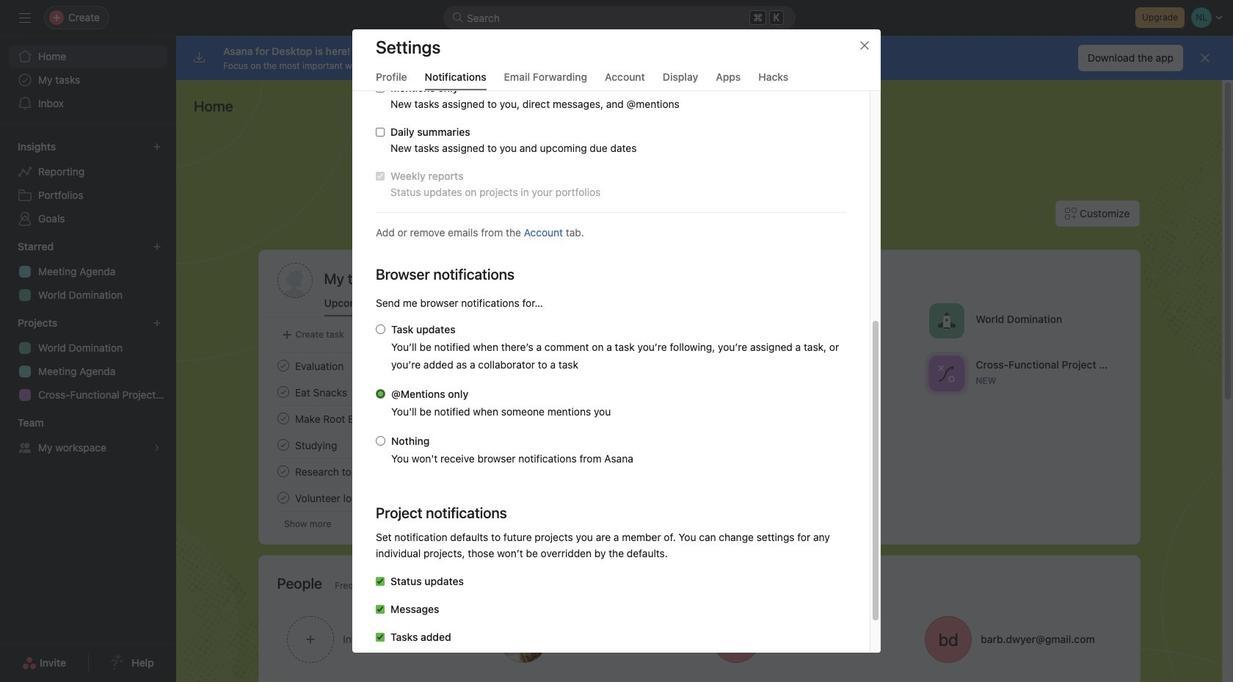 Task type: locate. For each thing, give the bounding box(es) containing it.
None checkbox
[[376, 84, 385, 93], [376, 172, 385, 181], [376, 633, 385, 642], [376, 84, 385, 93], [376, 172, 385, 181], [376, 633, 385, 642]]

0 vertical spatial mark complete checkbox
[[274, 357, 292, 374]]

1 vertical spatial mark complete checkbox
[[274, 383, 292, 401]]

None checkbox
[[376, 128, 385, 137], [376, 577, 385, 586], [376, 605, 385, 614], [376, 128, 385, 137], [376, 577, 385, 586], [376, 605, 385, 614]]

Mark complete checkbox
[[274, 357, 292, 374], [274, 383, 292, 401]]

0 vertical spatial mark complete image
[[274, 383, 292, 401]]

1 vertical spatial mark complete image
[[274, 410, 292, 427]]

2 mark complete checkbox from the top
[[274, 436, 292, 454]]

2 vertical spatial mark complete image
[[274, 436, 292, 454]]

Mark complete checkbox
[[274, 410, 292, 427], [274, 436, 292, 454], [274, 463, 292, 480], [274, 489, 292, 507]]

1 vertical spatial mark complete image
[[274, 463, 292, 480]]

1 mark complete image from the top
[[274, 383, 292, 401]]

close image
[[859, 40, 871, 51]]

None radio
[[376, 436, 385, 446]]

4 mark complete checkbox from the top
[[274, 489, 292, 507]]

2 vertical spatial mark complete image
[[274, 489, 292, 507]]

hide sidebar image
[[19, 12, 31, 23]]

None radio
[[376, 325, 385, 334], [376, 389, 385, 399], [376, 325, 385, 334], [376, 389, 385, 399]]

mark complete image
[[274, 357, 292, 374], [274, 463, 292, 480], [274, 489, 292, 507]]

0 vertical spatial mark complete image
[[274, 357, 292, 374]]

3 mark complete image from the top
[[274, 489, 292, 507]]

global element
[[0, 36, 176, 124]]

mark complete image
[[274, 383, 292, 401], [274, 410, 292, 427], [274, 436, 292, 454]]

add profile photo image
[[277, 263, 312, 298]]

line_and_symbols image
[[938, 365, 955, 382]]

teams element
[[0, 410, 176, 463]]



Task type: vqa. For each thing, say whether or not it's contained in the screenshot.
Name or email 'text box'
no



Task type: describe. For each thing, give the bounding box(es) containing it.
1 mark complete checkbox from the top
[[274, 357, 292, 374]]

dismiss image
[[1200, 52, 1212, 64]]

rocket image
[[938, 312, 955, 329]]

insights element
[[0, 134, 176, 233]]

1 mark complete image from the top
[[274, 357, 292, 374]]

2 mark complete image from the top
[[274, 463, 292, 480]]

3 mark complete image from the top
[[274, 436, 292, 454]]

projects element
[[0, 310, 176, 410]]

3 mark complete checkbox from the top
[[274, 463, 292, 480]]

starred element
[[0, 233, 176, 310]]

1 mark complete checkbox from the top
[[274, 410, 292, 427]]

2 mark complete image from the top
[[274, 410, 292, 427]]

2 mark complete checkbox from the top
[[274, 383, 292, 401]]

prominent image
[[452, 12, 464, 23]]



